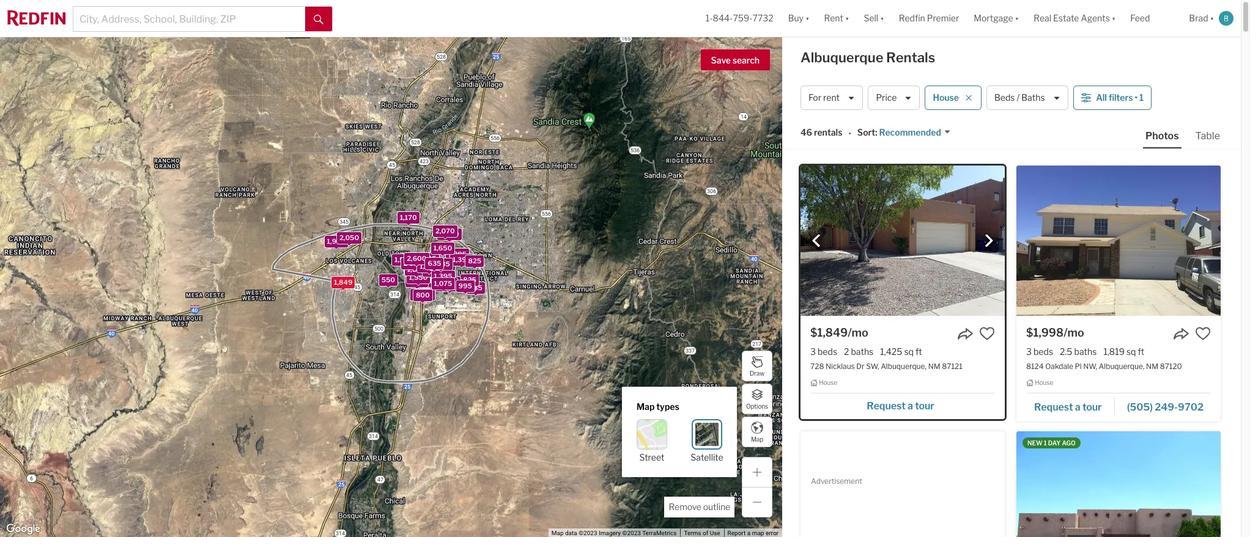 Task type: vqa. For each thing, say whether or not it's contained in the screenshot.
MAP TYPES
yes



Task type: locate. For each thing, give the bounding box(es) containing it.
0 horizontal spatial house
[[819, 379, 837, 387]]

3 up 728
[[810, 347, 816, 357]]

table
[[1195, 130, 1220, 142]]

2,050
[[339, 234, 359, 242]]

(505) 249-9702
[[1127, 402, 1204, 413]]

1 vertical spatial units
[[443, 281, 460, 290]]

1 sq from the left
[[904, 347, 914, 357]]

▾ right rent
[[845, 13, 849, 23]]

•
[[1135, 93, 1138, 103], [849, 128, 851, 139]]

new 1 day ago
[[1027, 440, 1076, 447]]

1 horizontal spatial albuquerque,
[[1099, 362, 1145, 371]]

sq
[[904, 347, 914, 357], [1126, 347, 1136, 357]]

▾ right the buy
[[805, 13, 809, 23]]

1 3 from the left
[[810, 347, 816, 357]]

City, Address, School, Building, ZIP search field
[[73, 7, 305, 31]]

2 ft from the left
[[1138, 347, 1144, 357]]

1 horizontal spatial house
[[933, 93, 959, 103]]

submit search image
[[314, 15, 324, 24]]

house left remove house image
[[933, 93, 959, 103]]

use
[[710, 530, 720, 537]]

3 ▾ from the left
[[880, 13, 884, 23]]

2 /mo from the left
[[1064, 327, 1084, 339]]

map for map
[[751, 436, 763, 443]]

0 horizontal spatial 3 beds
[[810, 347, 837, 357]]

970
[[444, 279, 457, 287]]

3 beds up 728
[[810, 347, 837, 357]]

2 albuquerque, from the left
[[1099, 362, 1145, 371]]

▾ right mortgage
[[1015, 13, 1019, 23]]

request a tour down 728 nicklaus dr sw, albuquerque, nm 87121
[[867, 400, 934, 412]]

▾ inside dropdown button
[[1112, 13, 1116, 23]]

0 horizontal spatial 1
[[1044, 440, 1047, 447]]

photos
[[1145, 130, 1179, 142]]

request a tour up ago
[[1034, 402, 1102, 413]]

sort :
[[857, 127, 877, 138]]

0 horizontal spatial ©2023
[[579, 530, 597, 537]]

0 horizontal spatial sq
[[904, 347, 914, 357]]

estate
[[1053, 13, 1079, 23]]

/mo up 2 baths
[[848, 327, 868, 339]]

3
[[810, 347, 816, 357], [1026, 347, 1032, 357]]

1 albuquerque, from the left
[[881, 362, 927, 371]]

albuquerque, down 1,819 sq ft
[[1099, 362, 1145, 371]]

2 ▾ from the left
[[845, 13, 849, 23]]

map for map types
[[637, 402, 655, 412]]

1-844-759-7732
[[706, 13, 773, 23]]

1 horizontal spatial units
[[443, 281, 460, 290]]

request a tour button
[[810, 396, 995, 414], [1026, 397, 1115, 416]]

real
[[1034, 13, 1051, 23]]

map
[[637, 402, 655, 412], [751, 436, 763, 443], [551, 530, 564, 537]]

6 ▾ from the left
[[1210, 13, 1214, 23]]

1 right filters
[[1139, 93, 1144, 103]]

0 horizontal spatial 2 units
[[403, 259, 426, 268]]

a up ago
[[1075, 402, 1080, 413]]

beds up 728
[[818, 347, 837, 357]]

a left the map
[[747, 530, 751, 537]]

baths for $1,849 /mo
[[851, 347, 873, 357]]

1 horizontal spatial 1
[[1139, 93, 1144, 103]]

sell ▾ button
[[864, 0, 884, 37]]

1 horizontal spatial nm
[[1146, 362, 1158, 371]]

request a tour button up ago
[[1026, 397, 1115, 416]]

map down options
[[751, 436, 763, 443]]

2 vertical spatial map
[[551, 530, 564, 537]]

house
[[933, 93, 959, 103], [819, 379, 837, 387], [1035, 379, 1053, 387]]

1 horizontal spatial ©2023
[[622, 530, 641, 537]]

2,550 down 1,100
[[413, 291, 432, 299]]

2 horizontal spatial map
[[751, 436, 763, 443]]

request up day
[[1034, 402, 1073, 413]]

sq right 1,819
[[1126, 347, 1136, 357]]

5 ▾ from the left
[[1112, 13, 1116, 23]]

0 horizontal spatial •
[[849, 128, 851, 139]]

625
[[434, 260, 447, 268]]

845
[[420, 260, 434, 269]]

draw button
[[742, 351, 772, 382]]

options
[[746, 403, 768, 410]]

request down 728 nicklaus dr sw, albuquerque, nm 87121
[[867, 400, 906, 412]]

▾ right agents
[[1112, 13, 1116, 23]]

nm left 87120
[[1146, 362, 1158, 371]]

0 horizontal spatial /mo
[[848, 327, 868, 339]]

2,550
[[439, 230, 459, 239], [413, 291, 432, 299]]

0 horizontal spatial baths
[[851, 347, 873, 357]]

635
[[427, 259, 441, 268]]

2 horizontal spatial house
[[1035, 379, 1053, 387]]

request a tour button down 728 nicklaus dr sw, albuquerque, nm 87121
[[810, 396, 995, 414]]

buy ▾
[[788, 13, 809, 23]]

• right filters
[[1135, 93, 1138, 103]]

1,550
[[409, 273, 427, 282]]

0 horizontal spatial request a tour
[[867, 400, 934, 412]]

nw,
[[1083, 362, 1097, 371]]

1 horizontal spatial 2,550
[[439, 230, 459, 239]]

2 up nicklaus
[[844, 347, 849, 357]]

2.5 baths
[[1060, 347, 1097, 357]]

a down 728 nicklaus dr sw, albuquerque, nm 87121
[[908, 400, 913, 412]]

1 nm from the left
[[928, 362, 940, 371]]

recommended
[[879, 127, 941, 138]]

1,170
[[399, 213, 417, 222]]

request
[[867, 400, 906, 412], [1034, 402, 1073, 413]]

0 vertical spatial 995
[[423, 254, 436, 263]]

0 horizontal spatial 2,550
[[413, 291, 432, 299]]

0 horizontal spatial favorite button image
[[979, 326, 995, 342]]

search
[[733, 55, 760, 65]]

1 vertical spatial 995
[[458, 282, 472, 290]]

1 ▾ from the left
[[805, 13, 809, 23]]

data
[[565, 530, 577, 537]]

1 3 beds from the left
[[810, 347, 837, 357]]

0 horizontal spatial request
[[867, 400, 906, 412]]

tour down 728 nicklaus dr sw, albuquerque, nm 87121
[[915, 400, 934, 412]]

2 down 850
[[438, 281, 442, 290]]

types
[[656, 402, 679, 412]]

2 baths from the left
[[1074, 347, 1097, 357]]

0 vertical spatial 2
[[403, 259, 407, 268]]

street button
[[637, 420, 667, 463]]

1,500
[[394, 255, 413, 264], [407, 265, 426, 274]]

1,500 up 1,000
[[394, 255, 413, 264]]

rent
[[823, 93, 840, 103]]

map inside button
[[751, 436, 763, 443]]

1,595
[[434, 261, 452, 269]]

1,785
[[432, 260, 450, 269]]

3 up the 8124
[[1026, 347, 1032, 357]]

house down 728
[[819, 379, 837, 387]]

2,550 up 1,650
[[439, 230, 459, 239]]

825 right 970
[[463, 276, 476, 284]]

1 horizontal spatial tour
[[1082, 402, 1102, 413]]

ft right 1,819
[[1138, 347, 1144, 357]]

1 horizontal spatial beds
[[1034, 347, 1053, 357]]

• inside button
[[1135, 93, 1138, 103]]

1 horizontal spatial favorite button image
[[1195, 326, 1211, 342]]

8124 oakdale pl nw, albuquerque, nm 87120
[[1026, 362, 1182, 371]]

report
[[728, 530, 746, 537]]

2 3 from the left
[[1026, 347, 1032, 357]]

0 horizontal spatial map
[[551, 530, 564, 537]]

1 horizontal spatial •
[[1135, 93, 1138, 103]]

albuquerque, down "1,425 sq ft"
[[881, 362, 927, 371]]

825
[[468, 257, 481, 265], [463, 276, 476, 284]]

tour down nw,
[[1082, 402, 1102, 413]]

remove outline
[[669, 502, 730, 512]]

0 vertical spatial 2,550
[[439, 230, 459, 239]]

825 right 1,285
[[468, 257, 481, 265]]

1,285
[[448, 250, 466, 259]]

995
[[423, 254, 436, 263], [458, 282, 472, 290]]

1 horizontal spatial baths
[[1074, 347, 1097, 357]]

/mo up 2.5 baths
[[1064, 327, 1084, 339]]

1 horizontal spatial request
[[1034, 402, 1073, 413]]

1 horizontal spatial ft
[[1138, 347, 1144, 357]]

error
[[766, 530, 779, 537]]

ft for $1,849 /mo
[[915, 347, 922, 357]]

4 ▾ from the left
[[1015, 13, 1019, 23]]

1 vertical spatial 2
[[438, 281, 442, 290]]

2 nm from the left
[[1146, 362, 1158, 371]]

759-
[[733, 13, 753, 23]]

day
[[1048, 440, 1061, 447]]

2 units
[[403, 259, 426, 268], [438, 281, 460, 290]]

map left 'types'
[[637, 402, 655, 412]]

1 vertical spatial •
[[849, 128, 851, 139]]

2 sq from the left
[[1126, 347, 1136, 357]]

pl
[[1075, 362, 1082, 371]]

1 vertical spatial 985
[[468, 284, 482, 293]]

0 vertical spatial •
[[1135, 93, 1138, 103]]

1 left day
[[1044, 440, 1047, 447]]

1 horizontal spatial sq
[[1126, 347, 1136, 357]]

0 horizontal spatial beds
[[818, 347, 837, 357]]

nm left 87121
[[928, 362, 940, 371]]

3 beds for $1,849 /mo
[[810, 347, 837, 357]]

map
[[752, 530, 764, 537]]

1 vertical spatial map
[[751, 436, 763, 443]]

albuquerque, for $1,849 /mo
[[881, 362, 927, 371]]

1 vertical spatial 825
[[463, 276, 476, 284]]

1 horizontal spatial 3 beds
[[1026, 347, 1053, 357]]

advertisement
[[811, 477, 862, 486]]

©2023
[[579, 530, 597, 537], [622, 530, 641, 537]]

all filters • 1 button
[[1073, 86, 1151, 110]]

800
[[415, 291, 429, 299]]

mortgage ▾ button
[[966, 0, 1026, 37]]

1 /mo from the left
[[848, 327, 868, 339]]

2 beds from the left
[[1034, 347, 1053, 357]]

1 ft from the left
[[915, 347, 922, 357]]

• left sort
[[849, 128, 851, 139]]

favorite button image
[[979, 326, 995, 342], [1195, 326, 1211, 342]]

sq right "1,425"
[[904, 347, 914, 357]]

house for $1,849 /mo
[[819, 379, 837, 387]]

remove
[[669, 502, 701, 512]]

1 baths from the left
[[851, 347, 873, 357]]

0 horizontal spatial albuquerque,
[[881, 362, 927, 371]]

0 horizontal spatial ft
[[915, 347, 922, 357]]

2 vertical spatial 2
[[844, 347, 849, 357]]

2 3 beds from the left
[[1026, 347, 1053, 357]]

beds up the 8124
[[1034, 347, 1053, 357]]

2 horizontal spatial a
[[1075, 402, 1080, 413]]

1 horizontal spatial /mo
[[1064, 327, 1084, 339]]

new
[[1027, 440, 1043, 447]]

3 beds up the 8124
[[1026, 347, 1053, 357]]

0 vertical spatial 985
[[434, 262, 448, 270]]

1 horizontal spatial 3
[[1026, 347, 1032, 357]]

user photo image
[[1219, 11, 1234, 26]]

2 ©2023 from the left
[[622, 530, 641, 537]]

0 vertical spatial map
[[637, 402, 655, 412]]

favorite button checkbox
[[979, 326, 995, 342]]

1 vertical spatial 2 units
[[438, 281, 460, 290]]

• inside '46 rentals •'
[[849, 128, 851, 139]]

request a tour for the leftmost request a tour button
[[867, 400, 934, 412]]

0 horizontal spatial nm
[[928, 362, 940, 371]]

0 vertical spatial 1
[[1139, 93, 1144, 103]]

1 horizontal spatial request a tour
[[1034, 402, 1102, 413]]

1 horizontal spatial a
[[908, 400, 913, 412]]

beds / baths
[[994, 93, 1045, 103]]

dialog
[[622, 387, 737, 478]]

tour
[[915, 400, 934, 412], [1082, 402, 1102, 413]]

options button
[[742, 384, 772, 415]]

nicklaus
[[826, 362, 855, 371]]

terms of use
[[684, 530, 720, 537]]

0 horizontal spatial 3
[[810, 347, 816, 357]]

728
[[810, 362, 824, 371]]

house down the 8124
[[1035, 379, 1053, 387]]

2 horizontal spatial 2
[[844, 347, 849, 357]]

sq for $1,998 /mo
[[1126, 347, 1136, 357]]

©2023 right imagery
[[622, 530, 641, 537]]

1,100
[[408, 277, 425, 286]]

▾ right brad
[[1210, 13, 1214, 23]]

1,500 down 2,400
[[407, 265, 426, 274]]

©2023 right data
[[579, 530, 597, 537]]

remove house image
[[965, 94, 972, 102]]

ft
[[915, 347, 922, 357], [1138, 347, 1144, 357]]

1 horizontal spatial 985
[[468, 284, 482, 293]]

real estate agents ▾ button
[[1026, 0, 1123, 37]]

draw
[[750, 370, 764, 377]]

ft right "1,425"
[[915, 347, 922, 357]]

map left data
[[551, 530, 564, 537]]

beds
[[994, 93, 1015, 103]]

next button image
[[983, 235, 995, 247]]

1 horizontal spatial map
[[637, 402, 655, 412]]

2 favorite button image from the left
[[1195, 326, 1211, 342]]

0 horizontal spatial 995
[[423, 254, 436, 263]]

0 vertical spatial units
[[409, 259, 426, 268]]

▾ for mortgage ▾
[[1015, 13, 1019, 23]]

baths up dr
[[851, 347, 873, 357]]

map region
[[0, 13, 836, 538]]

1 favorite button image from the left
[[979, 326, 995, 342]]

728 nicklaus dr sw, albuquerque, nm 87121
[[810, 362, 962, 371]]

2 left 2,400
[[403, 259, 407, 268]]

▾ right 'sell'
[[880, 13, 884, 23]]

2,600
[[406, 254, 426, 263]]

report a map error
[[728, 530, 779, 537]]

baths up nw,
[[1074, 347, 1097, 357]]

1 beds from the left
[[818, 347, 837, 357]]



Task type: describe. For each thing, give the bounding box(es) containing it.
1 vertical spatial 1,395
[[434, 272, 452, 280]]

save search
[[711, 55, 760, 65]]

▾ for buy ▾
[[805, 13, 809, 23]]

(505) 249-9702 link
[[1115, 396, 1211, 417]]

house button
[[925, 86, 982, 110]]

agents
[[1081, 13, 1110, 23]]

$1,998 /mo
[[1026, 327, 1084, 339]]

previous button image
[[810, 235, 823, 247]]

0 vertical spatial 1,500
[[394, 255, 413, 264]]

1-
[[706, 13, 713, 23]]

request for the leftmost request a tour button
[[867, 400, 906, 412]]

1,000
[[406, 266, 425, 275]]

1,020
[[424, 267, 443, 275]]

sell ▾
[[864, 13, 884, 23]]

save search button
[[701, 50, 770, 70]]

0 vertical spatial 825
[[468, 257, 481, 265]]

sq for $1,849 /mo
[[904, 347, 914, 357]]

sw,
[[866, 362, 879, 371]]

1 horizontal spatial 2
[[438, 281, 442, 290]]

feed button
[[1123, 0, 1182, 37]]

1,819 sq ft
[[1103, 347, 1144, 357]]

imagery
[[599, 530, 621, 537]]

filters
[[1109, 93, 1133, 103]]

favorite button checkbox
[[1195, 326, 1211, 342]]

1 horizontal spatial 2 units
[[438, 281, 460, 290]]

dr
[[856, 362, 865, 371]]

▾ for sell ▾
[[880, 13, 884, 23]]

ft for $1,998 /mo
[[1138, 347, 1144, 357]]

1,450
[[419, 262, 438, 271]]

1,195
[[441, 279, 458, 288]]

1 vertical spatial 1
[[1044, 440, 1047, 447]]

1,819
[[1103, 347, 1125, 357]]

favorite button image for $1,849 /mo
[[979, 326, 995, 342]]

mortgage
[[974, 13, 1013, 23]]

• for 46 rentals •
[[849, 128, 851, 139]]

map for map data ©2023  imagery ©2023 terrametrics
[[551, 530, 564, 537]]

rent ▾ button
[[824, 0, 849, 37]]

0 horizontal spatial units
[[409, 259, 426, 268]]

real estate agents ▾ link
[[1034, 0, 1116, 37]]

all filters • 1
[[1096, 93, 1144, 103]]

7732
[[753, 13, 773, 23]]

table button
[[1193, 130, 1223, 147]]

beds / baths button
[[986, 86, 1069, 110]]

buy ▾ button
[[781, 0, 817, 37]]

0 vertical spatial 1,395
[[452, 256, 471, 264]]

/mo for $1,849
[[848, 327, 868, 339]]

redfin premier button
[[891, 0, 966, 37]]

photo of 1720 rosewood ave nw, albuquerque, nm 87120 image
[[1016, 432, 1221, 538]]

request a tour for the rightmost request a tour button
[[1034, 402, 1102, 413]]

photo of 8124 oakdale pl nw, albuquerque, nm 87120 image
[[1016, 166, 1221, 316]]

of
[[703, 530, 708, 537]]

(505)
[[1127, 402, 1153, 413]]

rentals
[[886, 50, 935, 65]]

request for the rightmost request a tour button
[[1034, 402, 1073, 413]]

outline
[[703, 502, 730, 512]]

beds for $1,998
[[1034, 347, 1053, 357]]

1,998
[[327, 237, 345, 246]]

3 for $1,849 /mo
[[810, 347, 816, 357]]

sell ▾ button
[[856, 0, 891, 37]]

0 horizontal spatial 2
[[403, 259, 407, 268]]

950
[[459, 282, 473, 290]]

map types
[[637, 402, 679, 412]]

8124
[[1026, 362, 1044, 371]]

brad ▾
[[1189, 13, 1214, 23]]

▾ for rent ▾
[[845, 13, 849, 23]]

46
[[801, 127, 812, 138]]

1,425 sq ft
[[880, 347, 922, 357]]

nm for $1,849 /mo
[[928, 362, 940, 371]]

favorite button image for $1,998 /mo
[[1195, 326, 1211, 342]]

249-
[[1155, 402, 1178, 413]]

0 horizontal spatial tour
[[915, 400, 934, 412]]

recommended button
[[877, 127, 951, 139]]

for
[[808, 93, 821, 103]]

1,425
[[880, 347, 902, 357]]

9702
[[1178, 402, 1204, 413]]

1 horizontal spatial 995
[[458, 282, 472, 290]]

87121
[[942, 362, 962, 371]]

mortgage ▾ button
[[974, 0, 1019, 37]]

photo of 728 nicklaus dr sw, albuquerque, nm 87121 image
[[801, 166, 1005, 316]]

rent ▾ button
[[817, 0, 856, 37]]

house for $1,998 /mo
[[1035, 379, 1053, 387]]

buy
[[788, 13, 804, 23]]

• for all filters • 1
[[1135, 93, 1138, 103]]

0 horizontal spatial a
[[747, 530, 751, 537]]

dialog containing map types
[[622, 387, 737, 478]]

844-
[[713, 13, 733, 23]]

google image
[[3, 522, 43, 538]]

3 for $1,998 /mo
[[1026, 347, 1032, 357]]

$1,849
[[810, 327, 848, 339]]

beds for $1,849
[[818, 347, 837, 357]]

1,075
[[434, 280, 452, 288]]

1,095
[[439, 278, 458, 287]]

46 rentals •
[[801, 127, 851, 139]]

3 beds for $1,998 /mo
[[1026, 347, 1053, 357]]

1 vertical spatial 2,550
[[413, 291, 432, 299]]

price button
[[868, 86, 920, 110]]

house inside button
[[933, 93, 959, 103]]

1 inside button
[[1139, 93, 1144, 103]]

map data ©2023  imagery ©2023 terrametrics
[[551, 530, 677, 537]]

nm for $1,998 /mo
[[1146, 362, 1158, 371]]

photos button
[[1143, 130, 1193, 149]]

1 ©2023 from the left
[[579, 530, 597, 537]]

1,849
[[334, 278, 352, 287]]

redfin premier
[[899, 13, 959, 23]]

2,070
[[435, 227, 455, 235]]

1,650
[[433, 244, 452, 253]]

rent ▾
[[824, 13, 849, 23]]

▾ for brad ▾
[[1210, 13, 1214, 23]]

0 vertical spatial 2 units
[[403, 259, 426, 268]]

satellite
[[691, 453, 723, 463]]

all
[[1096, 93, 1107, 103]]

for rent button
[[801, 86, 863, 110]]

albuquerque, for $1,998 /mo
[[1099, 362, 1145, 371]]

street
[[639, 453, 664, 463]]

feed
[[1130, 13, 1150, 23]]

sort
[[857, 127, 875, 138]]

0 horizontal spatial request a tour button
[[810, 396, 995, 414]]

1 vertical spatial 1,500
[[407, 265, 426, 274]]

/mo for $1,998
[[1064, 327, 1084, 339]]

brad
[[1189, 13, 1208, 23]]

save
[[711, 55, 731, 65]]

2 baths
[[844, 347, 873, 357]]

0 horizontal spatial 985
[[434, 262, 448, 270]]

baths for $1,998 /mo
[[1074, 347, 1097, 357]]

1 horizontal spatial request a tour button
[[1026, 397, 1115, 416]]

redfin
[[899, 13, 925, 23]]

$1,849 /mo
[[810, 327, 868, 339]]



